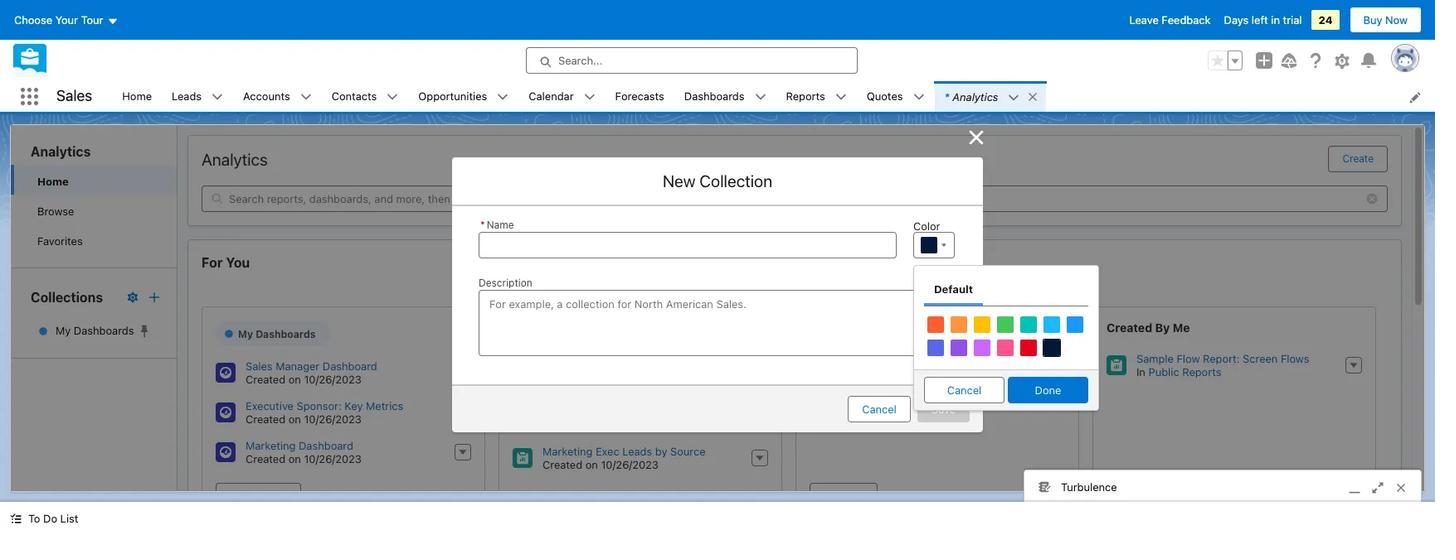 Task type: locate. For each thing, give the bounding box(es) containing it.
buy
[[1363, 13, 1382, 27]]

feedback
[[1162, 13, 1211, 27]]

accounts link
[[233, 81, 300, 112]]

choose your tour button
[[13, 7, 119, 33]]

list item
[[934, 81, 1046, 112]]

calendar list item
[[519, 81, 605, 112]]

forecasts link
[[605, 81, 674, 112]]

text default image for leads
[[212, 92, 223, 103]]

text default image
[[212, 92, 223, 103], [387, 92, 398, 103], [497, 92, 509, 103], [584, 92, 595, 103], [754, 92, 766, 103], [1008, 92, 1020, 104]]

text default image right contacts
[[387, 92, 398, 103]]

6 text default image from the left
[[1008, 92, 1020, 104]]

buy now button
[[1349, 7, 1422, 33]]

text default image inside the "calendar" list item
[[584, 92, 595, 103]]

list
[[112, 81, 1435, 112]]

reports
[[786, 89, 825, 103]]

leads
[[172, 89, 202, 103]]

5 text default image from the left
[[754, 92, 766, 103]]

buy now
[[1363, 13, 1408, 27]]

text default image left reports link
[[754, 92, 766, 103]]

3 text default image from the left
[[497, 92, 509, 103]]

2 text default image from the left
[[387, 92, 398, 103]]

dashboards link
[[674, 81, 754, 112]]

text default image inside "quotes" list item
[[913, 92, 925, 103]]

4 text default image from the left
[[584, 92, 595, 103]]

analytics
[[953, 90, 998, 103]]

quotes list item
[[857, 81, 934, 112]]

dashboards
[[684, 89, 745, 103]]

24
[[1319, 13, 1333, 27]]

1 text default image from the left
[[212, 92, 223, 103]]

text default image for accounts
[[300, 92, 312, 103]]

text default image left calendar link
[[497, 92, 509, 103]]

accounts
[[243, 89, 290, 103]]

text default image inside to do list button
[[10, 514, 22, 525]]

text default image inside leads list item
[[212, 92, 223, 103]]

text default image inside contacts list item
[[387, 92, 398, 103]]

text default image inside the opportunities list item
[[497, 92, 509, 103]]

text default image right leads
[[212, 92, 223, 103]]

text default image inside reports list item
[[835, 92, 847, 103]]

accounts list item
[[233, 81, 322, 112]]

left
[[1252, 13, 1268, 27]]

contacts
[[332, 89, 377, 103]]

text default image inside list item
[[1008, 92, 1020, 104]]

quotes
[[867, 89, 903, 103]]

leads list item
[[162, 81, 233, 112]]

opportunities link
[[408, 81, 497, 112]]

calendar
[[529, 89, 574, 103]]

text default image for dashboards
[[754, 92, 766, 103]]

text default image inside dashboards list item
[[754, 92, 766, 103]]

dashboards list item
[[674, 81, 776, 112]]

text default image left to
[[10, 514, 22, 525]]

text default image right 'accounts' at the top
[[300, 92, 312, 103]]

text default image left * on the right top of the page
[[913, 92, 925, 103]]

text default image inside accounts list item
[[300, 92, 312, 103]]

group
[[1208, 51, 1243, 71]]

your
[[55, 13, 78, 27]]

text default image right analytics
[[1008, 92, 1020, 104]]

to do list button
[[0, 503, 88, 536]]

text default image for calendar
[[584, 92, 595, 103]]

now
[[1385, 13, 1408, 27]]

text default image right reports
[[835, 92, 847, 103]]

text default image down search...
[[584, 92, 595, 103]]

text default image
[[1027, 91, 1039, 103], [300, 92, 312, 103], [835, 92, 847, 103], [913, 92, 925, 103], [10, 514, 22, 525]]



Task type: describe. For each thing, give the bounding box(es) containing it.
text default image for reports
[[835, 92, 847, 103]]

leave feedback link
[[1129, 13, 1211, 27]]

opportunities list item
[[408, 81, 519, 112]]

trial
[[1283, 13, 1302, 27]]

choose your tour
[[14, 13, 103, 27]]

search...
[[558, 54, 603, 67]]

calendar link
[[519, 81, 584, 112]]

sales
[[56, 87, 92, 105]]

turbulence
[[1061, 481, 1117, 494]]

reports link
[[776, 81, 835, 112]]

list containing home
[[112, 81, 1435, 112]]

choose
[[14, 13, 52, 27]]

home
[[122, 89, 152, 103]]

forecasts
[[615, 89, 664, 103]]

contacts list item
[[322, 81, 408, 112]]

text default image right analytics
[[1027, 91, 1039, 103]]

home link
[[112, 81, 162, 112]]

contacts link
[[322, 81, 387, 112]]

list item containing *
[[934, 81, 1046, 112]]

in
[[1271, 13, 1280, 27]]

to
[[28, 513, 40, 526]]

text default image for contacts
[[387, 92, 398, 103]]

quotes link
[[857, 81, 913, 112]]

leave
[[1129, 13, 1159, 27]]

list
[[60, 513, 78, 526]]

do
[[43, 513, 57, 526]]

to do list
[[28, 513, 78, 526]]

opportunities
[[418, 89, 487, 103]]

text default image for quotes
[[913, 92, 925, 103]]

days
[[1224, 13, 1249, 27]]

* analytics
[[944, 90, 998, 103]]

search... button
[[526, 47, 858, 74]]

leads link
[[162, 81, 212, 112]]

reports list item
[[776, 81, 857, 112]]

*
[[944, 90, 949, 103]]

tour
[[81, 13, 103, 27]]

leave feedback
[[1129, 13, 1211, 27]]

days left in trial
[[1224, 13, 1302, 27]]

text default image for opportunities
[[497, 92, 509, 103]]



Task type: vqa. For each thing, say whether or not it's contained in the screenshot.
by
no



